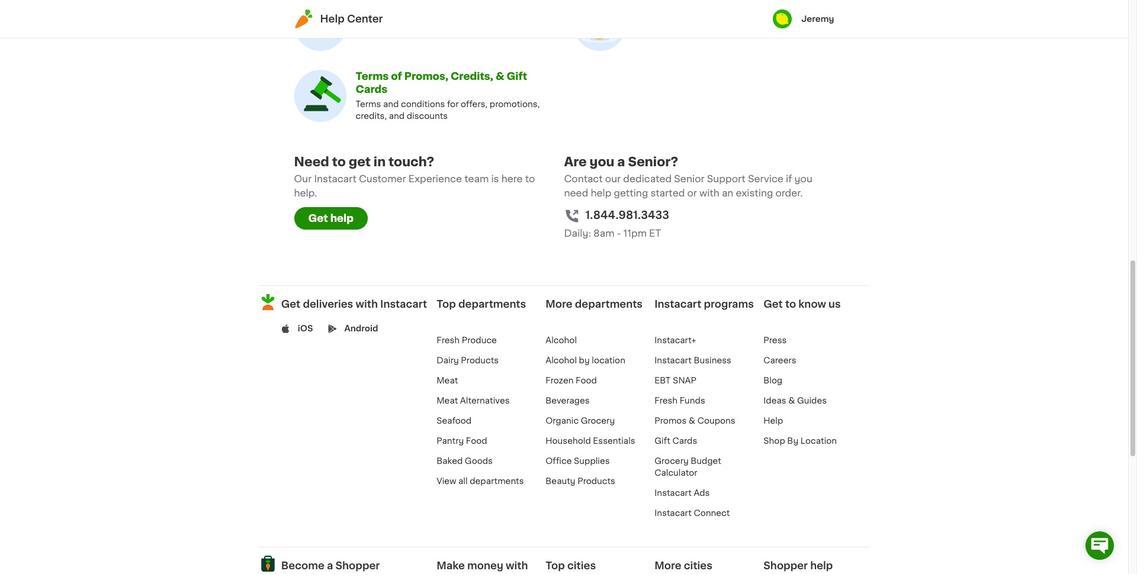 Task type: vqa. For each thing, say whether or not it's contained in the screenshot.
Buy it again link
no



Task type: locate. For each thing, give the bounding box(es) containing it.
credits,
[[356, 112, 387, 120]]

1 meat from the top
[[437, 377, 458, 385]]

more for more cities
[[655, 562, 682, 571]]

1 horizontal spatial top
[[546, 562, 565, 571]]

0 vertical spatial meat
[[437, 377, 458, 385]]

0 vertical spatial fresh
[[437, 337, 460, 345]]

us
[[829, 300, 841, 309]]

departments up produce
[[459, 300, 526, 309]]

alcohol by location link
[[546, 357, 626, 365]]

ios app store logo image
[[281, 325, 290, 333]]

0 vertical spatial grocery
[[581, 417, 615, 425]]

departments up location
[[575, 300, 643, 309]]

0 vertical spatial top
[[437, 300, 456, 309]]

instacart for instacart business
[[655, 357, 692, 365]]

alcohol for alcohol by location
[[546, 357, 577, 365]]

and up credits,
[[383, 100, 399, 109]]

and right credits,
[[389, 112, 405, 120]]

you up our at right
[[590, 156, 615, 168]]

produce
[[462, 337, 497, 345]]

1 vertical spatial instacart shopper app logo image
[[258, 555, 278, 574]]

0 vertical spatial gift
[[507, 72, 527, 81]]

1 vertical spatial terms
[[356, 100, 381, 109]]

& right the ideas
[[789, 397, 795, 405]]

team
[[465, 174, 489, 184]]

fresh funds link
[[655, 397, 706, 405]]

instacart sweepstakes rules
[[635, 13, 789, 23]]

0 vertical spatial a
[[618, 156, 625, 168]]

get help
[[308, 214, 354, 224]]

meat for meat alternatives
[[437, 397, 458, 405]]

0 horizontal spatial get
[[281, 300, 301, 309]]

if
[[786, 174, 792, 184]]

2 vertical spatial with
[[506, 562, 528, 571]]

0 horizontal spatial &
[[496, 72, 505, 81]]

1 vertical spatial with
[[356, 300, 378, 309]]

help inside button
[[330, 214, 354, 224]]

1 horizontal spatial more
[[655, 562, 682, 571]]

1 vertical spatial meat
[[437, 397, 458, 405]]

terms left "of" at top left
[[356, 72, 389, 81]]

2 vertical spatial and
[[389, 112, 405, 120]]

grocery up household essentials link
[[581, 417, 615, 425]]

instacart ads
[[655, 489, 710, 498]]

0 horizontal spatial cities
[[568, 562, 596, 571]]

fresh for fresh funds
[[655, 397, 678, 405]]

1 horizontal spatial cards
[[673, 437, 697, 446]]

2 vertical spatial help
[[811, 562, 833, 571]]

0 vertical spatial help
[[591, 189, 612, 198]]

get up ios app store logo
[[281, 300, 301, 309]]

2 horizontal spatial to
[[786, 300, 796, 309]]

et
[[649, 229, 661, 238]]

1 vertical spatial cards
[[673, 437, 697, 446]]

instacart shopper app logo image
[[258, 293, 278, 312], [258, 555, 278, 574]]

seafood link
[[437, 417, 472, 425]]

promos & coupons link
[[655, 417, 736, 425]]

cards up credits,
[[356, 85, 388, 94]]

support
[[707, 174, 746, 184]]

0 horizontal spatial products
[[461, 357, 499, 365]]

you right 'if'
[[795, 174, 813, 184]]

0 vertical spatial &
[[496, 72, 505, 81]]

1 horizontal spatial to
[[525, 174, 535, 184]]

started
[[651, 189, 685, 198]]

1 vertical spatial help
[[764, 417, 783, 425]]

0 vertical spatial help
[[320, 14, 345, 24]]

ideas
[[764, 397, 787, 405]]

grocery
[[581, 417, 615, 425], [655, 457, 689, 466]]

8am
[[594, 229, 615, 238]]

essentials
[[593, 437, 635, 446]]

with up android
[[356, 300, 378, 309]]

a right become
[[327, 562, 333, 571]]

with for make money with
[[506, 562, 528, 571]]

1 vertical spatial more
[[655, 562, 682, 571]]

more departments
[[546, 300, 643, 309]]

careers link
[[764, 357, 797, 365]]

0 vertical spatial more
[[546, 300, 573, 309]]

1 vertical spatial alcohol
[[546, 357, 577, 365]]

1 vertical spatial top
[[546, 562, 565, 571]]

to left get
[[332, 156, 346, 168]]

1 alcohol from the top
[[546, 337, 577, 345]]

is
[[491, 174, 499, 184]]

food down 'alcohol by location' link
[[576, 377, 597, 385]]

products down supplies
[[578, 478, 616, 486]]

1 vertical spatial help
[[330, 214, 354, 224]]

top for top cities
[[546, 562, 565, 571]]

fresh
[[437, 337, 460, 345], [655, 397, 678, 405]]

0 horizontal spatial with
[[356, 300, 378, 309]]

1 vertical spatial a
[[327, 562, 333, 571]]

1 horizontal spatial &
[[689, 417, 696, 425]]

products
[[461, 357, 499, 365], [578, 478, 616, 486]]

connect
[[694, 510, 730, 518]]

a up our at right
[[618, 156, 625, 168]]

0 vertical spatial to
[[332, 156, 346, 168]]

0 vertical spatial instacart shopper app logo image
[[258, 293, 278, 312]]

help for shopper help
[[811, 562, 833, 571]]

1 cities from the left
[[568, 562, 596, 571]]

2 horizontal spatial help
[[811, 562, 833, 571]]

existing
[[736, 189, 773, 198]]

fresh produce
[[437, 337, 497, 345]]

2 cities from the left
[[684, 562, 713, 571]]

with inside are you a senior? contact our dedicated senior support service if you need help getting started or with an existing order.
[[700, 189, 720, 198]]

1.844.981.3433 link
[[586, 208, 670, 224]]

2 meat from the top
[[437, 397, 458, 405]]

money
[[467, 562, 504, 571]]

0 vertical spatial terms
[[356, 72, 389, 81]]

1 instacart shopper app logo image from the top
[[258, 293, 278, 312]]

0 horizontal spatial you
[[590, 156, 615, 168]]

1 horizontal spatial fresh
[[655, 397, 678, 405]]

1 vertical spatial food
[[466, 437, 487, 446]]

with right or
[[700, 189, 720, 198]]

0 horizontal spatial cards
[[356, 85, 388, 94]]

& right credits, on the top of the page
[[496, 72, 505, 81]]

1 vertical spatial to
[[525, 174, 535, 184]]

make money with
[[437, 562, 528, 575]]

more up alcohol link
[[546, 300, 573, 309]]

ideas & guides
[[764, 397, 827, 405]]

meat down meat "link"
[[437, 397, 458, 405]]

press
[[764, 337, 787, 345]]

baked
[[437, 457, 463, 466]]

instacart sweepstakes rules link
[[635, 13, 789, 23]]

a
[[618, 156, 625, 168], [327, 562, 333, 571]]

meat down dairy
[[437, 377, 458, 385]]

profile and account settings link
[[356, 13, 508, 23]]

terms of promos, credits, & gift cards terms and conditions for offers, promotions, credits, and discounts
[[356, 72, 540, 120]]

1 horizontal spatial grocery
[[655, 457, 689, 466]]

office
[[546, 457, 572, 466]]

contact
[[564, 174, 603, 184]]

& inside terms of promos, credits, & gift cards terms and conditions for offers, promotions, credits, and discounts
[[496, 72, 505, 81]]

get for get help
[[308, 214, 328, 224]]

meat for meat "link"
[[437, 377, 458, 385]]

fresh up dairy
[[437, 337, 460, 345]]

0 horizontal spatial fresh
[[437, 337, 460, 345]]

2 horizontal spatial with
[[700, 189, 720, 198]]

1 horizontal spatial shopper
[[764, 562, 808, 571]]

with right money
[[506, 562, 528, 571]]

rules
[[760, 13, 789, 23]]

1 horizontal spatial cities
[[684, 562, 713, 571]]

with
[[700, 189, 720, 198], [356, 300, 378, 309], [506, 562, 528, 571]]

in
[[374, 156, 386, 168]]

0 horizontal spatial gift
[[507, 72, 527, 81]]

& for ideas & guides
[[789, 397, 795, 405]]

more for more departments
[[546, 300, 573, 309]]

more down instacart connect
[[655, 562, 682, 571]]

beverages link
[[546, 397, 590, 405]]

1 vertical spatial fresh
[[655, 397, 678, 405]]

to right here
[[525, 174, 535, 184]]

products down produce
[[461, 357, 499, 365]]

1 horizontal spatial help
[[591, 189, 612, 198]]

help center link
[[294, 9, 383, 28]]

an
[[722, 189, 734, 198]]

promos,
[[405, 72, 449, 81]]

gift down promos at the right
[[655, 437, 671, 446]]

1 horizontal spatial get
[[308, 214, 328, 224]]

2 horizontal spatial &
[[789, 397, 795, 405]]

android
[[345, 325, 378, 333]]

1 horizontal spatial help
[[764, 417, 783, 425]]

11pm
[[624, 229, 647, 238]]

2 alcohol from the top
[[546, 357, 577, 365]]

instacart shopper app logo image for get
[[258, 293, 278, 312]]

with inside make money with
[[506, 562, 528, 571]]

2 vertical spatial to
[[786, 300, 796, 309]]

0 vertical spatial and
[[393, 13, 413, 23]]

to
[[332, 156, 346, 168], [525, 174, 535, 184], [786, 300, 796, 309]]

terms up credits,
[[356, 100, 381, 109]]

terms of promos, credits, & gift cards link
[[356, 72, 527, 94]]

0 horizontal spatial help
[[330, 214, 354, 224]]

get inside button
[[308, 214, 328, 224]]

1 vertical spatial products
[[578, 478, 616, 486]]

1 vertical spatial you
[[795, 174, 813, 184]]

1 horizontal spatial with
[[506, 562, 528, 571]]

grocery up calculator
[[655, 457, 689, 466]]

pantry food
[[437, 437, 487, 446]]

frozen food link
[[546, 377, 597, 385]]

instacart inside need to get in touch? our instacart customer experience team is here to help.
[[314, 174, 357, 184]]

1 horizontal spatial food
[[576, 377, 597, 385]]

1 horizontal spatial a
[[618, 156, 625, 168]]

1 horizontal spatial products
[[578, 478, 616, 486]]

1 vertical spatial grocery
[[655, 457, 689, 466]]

0 horizontal spatial top
[[437, 300, 456, 309]]

get to know us
[[764, 300, 841, 309]]

0 horizontal spatial help
[[320, 14, 345, 24]]

get
[[308, 214, 328, 224], [281, 300, 301, 309], [764, 300, 783, 309]]

household essentials
[[546, 437, 635, 446]]

0 horizontal spatial more
[[546, 300, 573, 309]]

more
[[546, 300, 573, 309], [655, 562, 682, 571]]

by
[[579, 357, 590, 365]]

food up goods
[[466, 437, 487, 446]]

1 terms from the top
[[356, 72, 389, 81]]

grocery budget calculator link
[[655, 457, 722, 478]]

make
[[437, 562, 465, 571]]

beauty products link
[[546, 478, 616, 486]]

account
[[416, 13, 461, 23]]

2 vertical spatial &
[[689, 417, 696, 425]]

2 horizontal spatial get
[[764, 300, 783, 309]]

guides
[[797, 397, 827, 405]]

0 vertical spatial products
[[461, 357, 499, 365]]

get
[[349, 156, 371, 168]]

0 horizontal spatial food
[[466, 437, 487, 446]]

grocery budget calculator
[[655, 457, 722, 478]]

0 horizontal spatial shopper
[[336, 562, 380, 571]]

help up the shop
[[764, 417, 783, 425]]

2 instacart shopper app logo image from the top
[[258, 555, 278, 574]]

and right profile
[[393, 13, 413, 23]]

instacart connect link
[[655, 510, 730, 518]]

help inside are you a senior? contact our dedicated senior support service if you need help getting started or with an existing order.
[[591, 189, 612, 198]]

products for dairy products
[[461, 357, 499, 365]]

instacart for instacart ads
[[655, 489, 692, 498]]

dedicated
[[623, 174, 672, 184]]

get help button
[[294, 208, 368, 230]]

0 horizontal spatial a
[[327, 562, 333, 571]]

0 vertical spatial alcohol
[[546, 337, 577, 345]]

view
[[437, 478, 457, 486]]

to for need
[[332, 156, 346, 168]]

0 vertical spatial with
[[700, 189, 720, 198]]

0 horizontal spatial to
[[332, 156, 346, 168]]

instacart image
[[294, 9, 313, 28]]

1 horizontal spatial you
[[795, 174, 813, 184]]

help for get help
[[330, 214, 354, 224]]

fresh down ebt
[[655, 397, 678, 405]]

1 vertical spatial &
[[789, 397, 795, 405]]

alcohol down alcohol link
[[546, 357, 577, 365]]

0 vertical spatial food
[[576, 377, 597, 385]]

get up press
[[764, 300, 783, 309]]

& down the funds
[[689, 417, 696, 425]]

gift up promotions,
[[507, 72, 527, 81]]

to left know
[[786, 300, 796, 309]]

help right instacart icon on the top
[[320, 14, 345, 24]]

senior?
[[628, 156, 679, 168]]

0 vertical spatial cards
[[356, 85, 388, 94]]

cards
[[356, 85, 388, 94], [673, 437, 697, 446]]

gift inside terms of promos, credits, & gift cards terms and conditions for offers, promotions, credits, and discounts
[[507, 72, 527, 81]]

alcohol up 'alcohol by location' link
[[546, 337, 577, 345]]

get down help.
[[308, 214, 328, 224]]

&
[[496, 72, 505, 81], [789, 397, 795, 405], [689, 417, 696, 425]]

cards down 'promos & coupons'
[[673, 437, 697, 446]]

terms
[[356, 72, 389, 81], [356, 100, 381, 109]]

1 horizontal spatial gift
[[655, 437, 671, 446]]

0 vertical spatial you
[[590, 156, 615, 168]]

instacart for instacart programs
[[655, 300, 702, 309]]



Task type: describe. For each thing, give the bounding box(es) containing it.
shop by location link
[[764, 437, 837, 446]]

promotions,
[[490, 100, 540, 109]]

1 shopper from the left
[[336, 562, 380, 571]]

location
[[801, 437, 837, 446]]

meat alternatives
[[437, 397, 510, 405]]

instacart+ link
[[655, 337, 697, 345]]

order.
[[776, 189, 803, 198]]

instacart programs
[[655, 300, 754, 309]]

sweepstakes
[[686, 13, 757, 23]]

location
[[592, 357, 626, 365]]

-
[[617, 229, 621, 238]]

organic grocery link
[[546, 417, 615, 425]]

help center
[[320, 14, 383, 24]]

conditions
[[401, 100, 445, 109]]

organic
[[546, 417, 579, 425]]

jeremy
[[802, 15, 834, 23]]

food for pantry food
[[466, 437, 487, 446]]

all
[[459, 478, 468, 486]]

1 vertical spatial gift
[[655, 437, 671, 446]]

business
[[694, 357, 732, 365]]

gift cards link
[[655, 437, 697, 446]]

frozen food
[[546, 377, 597, 385]]

alcohol for alcohol link
[[546, 337, 577, 345]]

deliveries
[[303, 300, 353, 309]]

here
[[502, 174, 523, 184]]

instacart ads link
[[655, 489, 710, 498]]

daily: 8am - 11pm et
[[564, 229, 661, 238]]

careers
[[764, 357, 797, 365]]

blog
[[764, 377, 783, 385]]

2 terms from the top
[[356, 100, 381, 109]]

for
[[447, 100, 459, 109]]

senior
[[674, 174, 705, 184]]

service
[[748, 174, 784, 184]]

offers,
[[461, 100, 488, 109]]

user avatar image
[[773, 9, 792, 28]]

instacart shopper app logo image for become
[[258, 555, 278, 574]]

1 vertical spatial and
[[383, 100, 399, 109]]

instacart business link
[[655, 357, 732, 365]]

& for promos & coupons
[[689, 417, 696, 425]]

dairy products link
[[437, 357, 499, 365]]

with for get deliveries with instacart
[[356, 300, 378, 309]]

get for get to know us
[[764, 300, 783, 309]]

instacart for instacart connect
[[655, 510, 692, 518]]

promos
[[655, 417, 687, 425]]

ebt
[[655, 377, 671, 385]]

office supplies
[[546, 457, 610, 466]]

frozen
[[546, 377, 574, 385]]

household
[[546, 437, 591, 446]]

our
[[605, 174, 621, 184]]

departments for top departments
[[459, 300, 526, 309]]

goods
[[465, 457, 493, 466]]

alcohol by location
[[546, 357, 626, 365]]

shopper help
[[764, 562, 833, 571]]

grocery inside grocery budget calculator
[[655, 457, 689, 466]]

top cities
[[546, 562, 596, 571]]

to for get
[[786, 300, 796, 309]]

instacart connect
[[655, 510, 730, 518]]

press link
[[764, 337, 787, 345]]

a inside are you a senior? contact our dedicated senior support service if you need help getting started or with an existing order.
[[618, 156, 625, 168]]

departments down goods
[[470, 478, 524, 486]]

credits,
[[451, 72, 493, 81]]

snap
[[673, 377, 697, 385]]

baked goods link
[[437, 457, 493, 466]]

coupons
[[698, 417, 736, 425]]

need
[[564, 189, 589, 198]]

budget
[[691, 457, 722, 466]]

dairy products
[[437, 357, 499, 365]]

top departments
[[437, 300, 526, 309]]

our
[[294, 174, 312, 184]]

settings
[[463, 13, 508, 23]]

cities for more cities
[[684, 562, 713, 571]]

departments for more departments
[[575, 300, 643, 309]]

shop by location
[[764, 437, 837, 446]]

ideas & guides link
[[764, 397, 827, 405]]

programs
[[704, 300, 754, 309]]

organic grocery
[[546, 417, 615, 425]]

shop
[[764, 437, 785, 446]]

android play store logo image
[[328, 325, 337, 333]]

need to get in touch? our instacart customer experience team is here to help.
[[294, 156, 535, 198]]

dairy
[[437, 357, 459, 365]]

cities for top cities
[[568, 562, 596, 571]]

fresh for fresh produce
[[437, 337, 460, 345]]

ios
[[298, 325, 313, 333]]

view all departments
[[437, 478, 524, 486]]

supplies
[[574, 457, 610, 466]]

promos & coupons
[[655, 417, 736, 425]]

get for get deliveries with instacart
[[281, 300, 301, 309]]

cards inside terms of promos, credits, & gift cards terms and conditions for offers, promotions, credits, and discounts
[[356, 85, 388, 94]]

android link
[[345, 323, 378, 335]]

help for help link
[[764, 417, 783, 425]]

baked goods
[[437, 457, 493, 466]]

ebt snap link
[[655, 377, 697, 385]]

or
[[688, 189, 697, 198]]

instacart for instacart sweepstakes rules
[[635, 13, 684, 23]]

seafood
[[437, 417, 472, 425]]

help for help center
[[320, 14, 345, 24]]

0 horizontal spatial grocery
[[581, 417, 615, 425]]

funds
[[680, 397, 706, 405]]

top for top departments
[[437, 300, 456, 309]]

products for beauty products
[[578, 478, 616, 486]]

help link
[[764, 417, 783, 425]]

alcohol link
[[546, 337, 577, 345]]

2 shopper from the left
[[764, 562, 808, 571]]

view all departments link
[[437, 478, 524, 486]]

food for frozen food
[[576, 377, 597, 385]]

customer
[[359, 174, 406, 184]]



